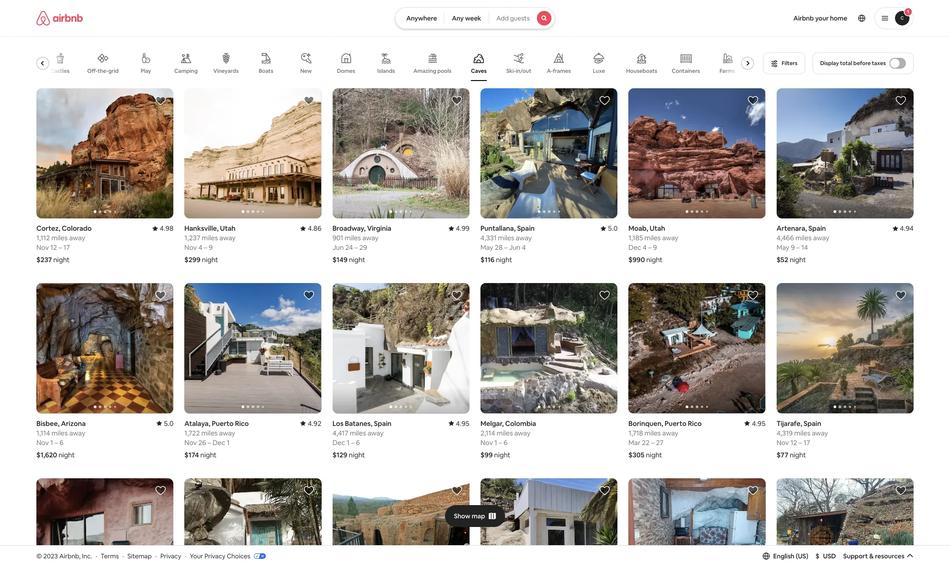 Task type: describe. For each thing, give the bounding box(es) containing it.
frames
[[553, 67, 571, 75]]

$174
[[185, 451, 199, 459]]

away inside los batanes, spain 4,417 miles away dec 1 – 6 $129 night
[[368, 429, 384, 437]]

your
[[190, 552, 203, 560]]

los batanes, spain 4,417 miles away dec 1 – 6 $129 night
[[333, 419, 392, 459]]

add to wishlist: chimaje, spain image
[[748, 485, 759, 496]]

night inside los batanes, spain 4,417 miles away dec 1 – 6 $129 night
[[349, 451, 365, 459]]

arizona
[[61, 419, 86, 428]]

5.0 out of 5 average rating image for puntallana, spain 4,331 miles away may 28 – jun 4 $116 night
[[601, 224, 618, 233]]

add to wishlist: la higuera, spain image
[[452, 485, 463, 496]]

away inside atalaya, puerto rico 1,722 miles away nov 26 – dec 1 $174 night
[[219, 429, 235, 437]]

tijarafe, spain 4,319 miles away nov 12 – 17 $77 night
[[777, 419, 829, 459]]

away for moab,
[[663, 234, 679, 242]]

2023
[[43, 552, 58, 560]]

4,319
[[777, 429, 793, 437]]

– for 2,114
[[499, 438, 503, 447]]

home
[[831, 14, 848, 22]]

display total before taxes button
[[813, 52, 915, 74]]

night inside puntallana, spain 4,331 miles away may 28 – jun 4 $116 night
[[496, 256, 513, 264]]

$
[[816, 552, 820, 561]]

colorado
[[62, 224, 92, 233]]

24
[[346, 243, 353, 252]]

spain for tijarafe,
[[804, 419, 822, 428]]

5.0 out of 5 average rating image for bisbee, arizona 1,114 miles away nov 1 – 6 $1,620 night
[[157, 419, 174, 428]]

miles for melgar,
[[497, 429, 513, 437]]

melgar, colombia 2,114 miles away nov 1 – 6 $99 night
[[481, 419, 537, 459]]

terms · sitemap · privacy ·
[[101, 552, 186, 560]]

add to wishlist: cortez, colorado image
[[155, 95, 166, 106]]

show map
[[454, 512, 486, 520]]

6 inside los batanes, spain 4,417 miles away dec 1 – 6 $129 night
[[356, 438, 360, 447]]

borinquen,
[[629, 419, 664, 428]]

bisbee, arizona 1,114 miles away nov 1 – 6 $1,620 night
[[36, 419, 86, 459]]

$299
[[185, 256, 201, 264]]

in/out
[[516, 67, 532, 75]]

– for 4,466
[[797, 243, 801, 252]]

– for 1,112
[[59, 243, 62, 252]]

spain for puntallana,
[[518, 224, 535, 233]]

away for hanksville,
[[220, 234, 236, 242]]

4.98 out of 5 average rating image
[[153, 224, 174, 233]]

guests
[[511, 14, 530, 22]]

puerto for 1,722 miles away
[[212, 419, 234, 428]]

night inside atalaya, puerto rico 1,722 miles away nov 26 – dec 1 $174 night
[[201, 451, 217, 459]]

night inside moab, utah 1,185 miles away dec 4 – 9 $990 night
[[647, 256, 663, 264]]

nov for 1,237
[[185, 243, 197, 252]]

hanksville,
[[185, 224, 219, 233]]

resources
[[876, 552, 905, 561]]

$149
[[333, 256, 348, 264]]

night inside bisbee, arizona 1,114 miles away nov 1 – 6 $1,620 night
[[59, 451, 75, 459]]

4.95 out of 5 average rating image
[[449, 419, 470, 428]]

dec inside los batanes, spain 4,417 miles away dec 1 – 6 $129 night
[[333, 438, 346, 447]]

6 for 2,114
[[504, 438, 508, 447]]

$116
[[481, 256, 495, 264]]

add to wishlist: atalaya, puerto rico image
[[304, 290, 315, 301]]

901
[[333, 234, 344, 242]]

1 · from the left
[[96, 552, 97, 560]]

27
[[657, 438, 664, 447]]

new
[[301, 67, 312, 75]]

17 for spain
[[804, 438, 811, 447]]

group containing off-the-grid
[[36, 46, 758, 81]]

nov for 1,114
[[36, 438, 49, 447]]

display total before taxes
[[821, 60, 887, 67]]

add to wishlist: broadway, virginia image
[[452, 95, 463, 106]]

filters
[[783, 60, 798, 67]]

– for 901
[[355, 243, 358, 252]]

sitemap
[[128, 552, 152, 560]]

4.95 for spain
[[456, 419, 470, 428]]

miles for tijarafe,
[[795, 429, 811, 437]]

jun inside broadway, virginia 901 miles away jun 24 – 29 $149 night
[[333, 243, 344, 252]]

nov for 4,319
[[777, 438, 790, 447]]

2,114
[[481, 429, 496, 437]]

pools
[[438, 67, 452, 75]]

4.92 out of 5 average rating image
[[301, 419, 322, 428]]

any
[[452, 14, 464, 22]]

english
[[774, 552, 795, 561]]

$237
[[36, 256, 52, 264]]

farms
[[720, 67, 736, 75]]

puntallana,
[[481, 224, 516, 233]]

los
[[333, 419, 344, 428]]

support
[[844, 552, 869, 561]]

artenara, spain 4,466 miles away may 9 – 14 $52 night
[[777, 224, 830, 264]]

english (us) button
[[763, 552, 809, 561]]

1 inside dropdown button
[[908, 9, 910, 15]]

tijarafe,
[[777, 419, 803, 428]]

puntallana, spain 4,331 miles away may 28 – jun 4 $116 night
[[481, 224, 535, 264]]

before
[[854, 60, 872, 67]]

spain for artenara,
[[809, 224, 827, 233]]

4.99
[[456, 224, 470, 233]]

4,417
[[333, 429, 349, 437]]

spain inside los batanes, spain 4,417 miles away dec 1 – 6 $129 night
[[374, 419, 392, 428]]

night inside artenara, spain 4,466 miles away may 9 – 14 $52 night
[[790, 256, 807, 264]]

miles for moab,
[[645, 234, 661, 242]]

your privacy choices link
[[190, 552, 266, 561]]

dec inside moab, utah 1,185 miles away dec 4 – 9 $990 night
[[629, 243, 642, 252]]

4.92
[[308, 419, 322, 428]]

away inside borinquen, puerto rico 1,718 miles away mar 22 – 27 $305 night
[[663, 429, 679, 437]]

amazing
[[414, 67, 437, 75]]

1,112
[[36, 234, 50, 242]]

ski-in/out
[[507, 67, 532, 75]]

4.94 out of 5 average rating image
[[893, 224, 915, 233]]

airbnb,
[[59, 552, 81, 560]]

© 2023 airbnb, inc. ·
[[36, 552, 97, 560]]

1 inside atalaya, puerto rico 1,722 miles away nov 26 – dec 1 $174 night
[[227, 438, 230, 447]]

nov for 1,112
[[36, 243, 49, 252]]

4 · from the left
[[185, 552, 186, 560]]

1 inside bisbee, arizona 1,114 miles away nov 1 – 6 $1,620 night
[[50, 438, 53, 447]]

islands
[[378, 67, 395, 75]]

$52
[[777, 256, 789, 264]]

miles for broadway,
[[345, 234, 361, 242]]

inc.
[[82, 552, 92, 560]]

&
[[870, 552, 875, 561]]

4,466
[[777, 234, 795, 242]]

airbnb
[[794, 14, 815, 22]]

(us)
[[797, 552, 809, 561]]

hanksville, utah 1,237 miles away nov 4 – 9 $299 night
[[185, 224, 236, 264]]

luxe
[[593, 67, 606, 75]]

play
[[141, 67, 151, 75]]

week
[[466, 14, 482, 22]]

taxes
[[873, 60, 887, 67]]

miles for artenara,
[[796, 234, 812, 242]]

– for 4,319
[[799, 438, 803, 447]]

show
[[454, 512, 471, 520]]

miles for puntallana,
[[499, 234, 515, 242]]

– for 4,331
[[505, 243, 508, 252]]

cortez, colorado 1,112 miles away nov 12 – 17 $237 night
[[36, 224, 92, 264]]

2 · from the left
[[123, 552, 124, 560]]

night inside broadway, virginia 901 miles away jun 24 – 29 $149 night
[[349, 256, 366, 264]]

add to wishlist: los batanes, spain image
[[452, 290, 463, 301]]

may for may 9 – 14
[[777, 243, 790, 252]]

$990
[[629, 256, 646, 264]]

4.98
[[160, 224, 174, 233]]

2 privacy from the left
[[205, 552, 226, 560]]

your
[[816, 14, 830, 22]]

1,114
[[36, 429, 50, 437]]

vineyards
[[213, 67, 239, 75]]

night inside melgar, colombia 2,114 miles away nov 1 – 6 $99 night
[[495, 451, 511, 459]]

rico for borinquen, puerto rico 1,718 miles away mar 22 – 27 $305 night
[[689, 419, 702, 428]]

1,718
[[629, 429, 644, 437]]

12 for 1,112
[[50, 243, 57, 252]]

12 for 4,319
[[791, 438, 798, 447]]

grid
[[108, 67, 119, 75]]

4 for nov
[[199, 243, 202, 252]]



Task type: locate. For each thing, give the bounding box(es) containing it.
nov inside atalaya, puerto rico 1,722 miles away nov 26 – dec 1 $174 night
[[185, 438, 197, 447]]

away inside moab, utah 1,185 miles away dec 4 – 9 $990 night
[[663, 234, 679, 242]]

nov for 2,114
[[481, 438, 493, 447]]

22
[[643, 438, 650, 447]]

away right 1,185
[[663, 234, 679, 242]]

choices
[[227, 552, 251, 560]]

17 inside tijarafe, spain 4,319 miles away nov 12 – 17 $77 night
[[804, 438, 811, 447]]

2 4 from the left
[[522, 243, 526, 252]]

miles for bisbee,
[[52, 429, 68, 437]]

· right inc.
[[96, 552, 97, 560]]

utah inside hanksville, utah 1,237 miles away nov 4 – 9 $299 night
[[220, 224, 236, 233]]

night inside hanksville, utah 1,237 miles away nov 4 – 9 $299 night
[[202, 256, 218, 264]]

$ usd
[[816, 552, 837, 561]]

jun right the 28
[[510, 243, 521, 252]]

support & resources
[[844, 552, 905, 561]]

– down melgar,
[[499, 438, 503, 447]]

9 inside hanksville, utah 1,237 miles away nov 4 – 9 $299 night
[[209, 243, 213, 252]]

– up $1,620
[[55, 438, 58, 447]]

miles inside melgar, colombia 2,114 miles away nov 1 – 6 $99 night
[[497, 429, 513, 437]]

away right 4,466
[[814, 234, 830, 242]]

6 inside melgar, colombia 2,114 miles away nov 1 – 6 $99 night
[[504, 438, 508, 447]]

1 9 from the left
[[209, 243, 213, 252]]

away right the 1,722
[[219, 429, 235, 437]]

1 horizontal spatial 4.95
[[753, 419, 766, 428]]

add to wishlist: moab, utah image
[[748, 95, 759, 106], [155, 485, 166, 496]]

miles
[[51, 234, 68, 242], [202, 234, 218, 242], [499, 234, 515, 242], [645, 234, 661, 242], [345, 234, 361, 242], [796, 234, 812, 242], [52, 429, 68, 437], [202, 429, 218, 437], [497, 429, 513, 437], [645, 429, 661, 437], [350, 429, 366, 437], [795, 429, 811, 437]]

4.99 out of 5 average rating image
[[449, 224, 470, 233]]

puerto for 1,718 miles away
[[665, 419, 687, 428]]

utah for hanksville,
[[220, 224, 236, 233]]

off-
[[87, 67, 98, 75]]

miles down bisbee,
[[52, 429, 68, 437]]

miles inside tijarafe, spain 4,319 miles away nov 12 – 17 $77 night
[[795, 429, 811, 437]]

4.95 for rico
[[753, 419, 766, 428]]

0 horizontal spatial privacy
[[160, 552, 181, 560]]

may down 4,466
[[777, 243, 790, 252]]

rico inside atalaya, puerto rico 1,722 miles away nov 26 – dec 1 $174 night
[[235, 419, 249, 428]]

caves
[[471, 67, 487, 75]]

– inside cortez, colorado 1,112 miles away nov 12 – 17 $237 night
[[59, 243, 62, 252]]

add to wishlist: tijarafe, spain image
[[896, 290, 907, 301]]

1 jun from the left
[[510, 243, 521, 252]]

miles down borinquen,
[[645, 429, 661, 437]]

2 puerto from the left
[[665, 419, 687, 428]]

add guests
[[497, 14, 530, 22]]

1
[[908, 9, 910, 15], [50, 438, 53, 447], [227, 438, 230, 447], [495, 438, 498, 447], [347, 438, 350, 447]]

0 horizontal spatial dec
[[213, 438, 226, 447]]

bisbee,
[[36, 419, 60, 428]]

miles for cortez,
[[51, 234, 68, 242]]

away for puntallana,
[[516, 234, 532, 242]]

– inside broadway, virginia 901 miles away jun 24 – 29 $149 night
[[355, 243, 358, 252]]

away inside broadway, virginia 901 miles away jun 24 – 29 $149 night
[[363, 234, 379, 242]]

1 vertical spatial 12
[[791, 438, 798, 447]]

spain inside puntallana, spain 4,331 miles away may 28 – jun 4 $116 night
[[518, 224, 535, 233]]

add to wishlist: bisbee, arizona image
[[155, 290, 166, 301]]

nov down the 1,722
[[185, 438, 197, 447]]

· left privacy link
[[155, 552, 157, 560]]

None search field
[[395, 7, 556, 29]]

9 for 1,185
[[654, 243, 658, 252]]

sitemap link
[[128, 552, 152, 560]]

0 horizontal spatial 4
[[199, 243, 202, 252]]

1 utah from the left
[[220, 224, 236, 233]]

5.0 left moab,
[[608, 224, 618, 233]]

nov down 1,237
[[185, 243, 197, 252]]

away right 1,237
[[220, 234, 236, 242]]

– inside bisbee, arizona 1,114 miles away nov 1 – 6 $1,620 night
[[55, 438, 58, 447]]

1 horizontal spatial utah
[[650, 224, 666, 233]]

away inside tijarafe, spain 4,319 miles away nov 12 – 17 $77 night
[[813, 429, 829, 437]]

1,237
[[185, 234, 200, 242]]

miles inside cortez, colorado 1,112 miles away nov 12 – 17 $237 night
[[51, 234, 68, 242]]

– inside los batanes, spain 4,417 miles away dec 1 – 6 $129 night
[[351, 438, 355, 447]]

privacy link
[[160, 552, 181, 560]]

– right 24
[[355, 243, 358, 252]]

17
[[63, 243, 70, 252], [804, 438, 811, 447]]

utah inside moab, utah 1,185 miles away dec 4 – 9 $990 night
[[650, 224, 666, 233]]

add to wishlist: fayetteville, arkansas image
[[896, 485, 907, 496]]

broadway, virginia 901 miles away jun 24 – 29 $149 night
[[333, 224, 392, 264]]

add to wishlist: puntallana, spain image
[[600, 95, 611, 106]]

0 horizontal spatial puerto
[[212, 419, 234, 428]]

0 vertical spatial 5.0 out of 5 average rating image
[[601, 224, 618, 233]]

nov inside cortez, colorado 1,112 miles away nov 12 – 17 $237 night
[[36, 243, 49, 252]]

1 horizontal spatial 5.0 out of 5 average rating image
[[601, 224, 618, 233]]

away down colorado
[[69, 234, 85, 242]]

miles inside borinquen, puerto rico 1,718 miles away mar 22 – 27 $305 night
[[645, 429, 661, 437]]

away for cortez,
[[69, 234, 85, 242]]

support & resources button
[[844, 552, 915, 561]]

miles down batanes,
[[350, 429, 366, 437]]

miles inside puntallana, spain 4,331 miles away may 28 – jun 4 $116 night
[[499, 234, 515, 242]]

5.0 out of 5 average rating image left atalaya,
[[157, 419, 174, 428]]

4 inside moab, utah 1,185 miles away dec 4 – 9 $990 night
[[643, 243, 647, 252]]

map
[[472, 512, 486, 520]]

4 right the 28
[[522, 243, 526, 252]]

– left 27 on the bottom of page
[[652, 438, 655, 447]]

anywhere button
[[395, 7, 445, 29]]

nov inside hanksville, utah 1,237 miles away nov 4 – 9 $299 night
[[185, 243, 197, 252]]

away down arizona
[[69, 429, 85, 437]]

– inside moab, utah 1,185 miles away dec 4 – 9 $990 night
[[649, 243, 652, 252]]

night down '26'
[[201, 451, 217, 459]]

4 down 1,185
[[643, 243, 647, 252]]

4 inside puntallana, spain 4,331 miles away may 28 – jun 4 $116 night
[[522, 243, 526, 252]]

6 down batanes,
[[356, 438, 360, 447]]

0 vertical spatial 17
[[63, 243, 70, 252]]

2 horizontal spatial dec
[[629, 243, 642, 252]]

spain right artenara,
[[809, 224, 827, 233]]

5.0 for bisbee, arizona 1,114 miles away nov 1 – 6 $1,620 night
[[164, 419, 174, 428]]

away inside cortez, colorado 1,112 miles away nov 12 – 17 $237 night
[[69, 234, 85, 242]]

boats
[[259, 67, 274, 75]]

privacy
[[160, 552, 181, 560], [205, 552, 226, 560]]

night inside borinquen, puerto rico 1,718 miles away mar 22 – 27 $305 night
[[647, 451, 663, 459]]

miles up 14
[[796, 234, 812, 242]]

away down batanes,
[[368, 429, 384, 437]]

1 horizontal spatial 6
[[356, 438, 360, 447]]

12 inside tijarafe, spain 4,319 miles away nov 12 – 17 $77 night
[[791, 438, 798, 447]]

spain right batanes,
[[374, 419, 392, 428]]

0 horizontal spatial add to wishlist: moab, utah image
[[155, 485, 166, 496]]

4 down 1,237
[[199, 243, 202, 252]]

jun
[[510, 243, 521, 252], [333, 243, 344, 252]]

5.0 for puntallana, spain 4,331 miles away may 28 – jun 4 $116 night
[[608, 224, 618, 233]]

2 9 from the left
[[654, 243, 658, 252]]

2 horizontal spatial 9
[[792, 243, 796, 252]]

away for broadway,
[[363, 234, 379, 242]]

dec inside atalaya, puerto rico 1,722 miles away nov 26 – dec 1 $174 night
[[213, 438, 226, 447]]

– for 1,114
[[55, 438, 58, 447]]

night right $129
[[349, 451, 365, 459]]

dec down 1,185
[[629, 243, 642, 252]]

may inside puntallana, spain 4,331 miles away may 28 – jun 4 $116 night
[[481, 243, 494, 252]]

airbnb your home
[[794, 14, 848, 22]]

0 horizontal spatial may
[[481, 243, 494, 252]]

night down the 28
[[496, 256, 513, 264]]

away inside melgar, colombia 2,114 miles away nov 1 – 6 $99 night
[[515, 429, 531, 437]]

1 vertical spatial 17
[[804, 438, 811, 447]]

2 jun from the left
[[333, 243, 344, 252]]

0 horizontal spatial 6
[[60, 438, 64, 447]]

spain inside tijarafe, spain 4,319 miles away nov 12 – 17 $77 night
[[804, 419, 822, 428]]

add to wishlist: hanksville, utah image
[[304, 95, 315, 106]]

away for melgar,
[[515, 429, 531, 437]]

privacy left your
[[160, 552, 181, 560]]

atalaya,
[[185, 419, 211, 428]]

away inside artenara, spain 4,466 miles away may 9 – 14 $52 night
[[814, 234, 830, 242]]

away right "4,319"
[[813, 429, 829, 437]]

miles up '26'
[[202, 429, 218, 437]]

may inside artenara, spain 4,466 miles away may 9 – 14 $52 night
[[777, 243, 790, 252]]

1 vertical spatial 5.0
[[164, 419, 174, 428]]

spain inside artenara, spain 4,466 miles away may 9 – 14 $52 night
[[809, 224, 827, 233]]

– inside melgar, colombia 2,114 miles away nov 1 – 6 $99 night
[[499, 438, 503, 447]]

add to wishlist: artenara, spain image
[[896, 95, 907, 106]]

miles inside hanksville, utah 1,237 miles away nov 4 – 9 $299 night
[[202, 234, 218, 242]]

12 inside cortez, colorado 1,112 miles away nov 12 – 17 $237 night
[[50, 243, 57, 252]]

miles inside broadway, virginia 901 miles away jun 24 – 29 $149 night
[[345, 234, 361, 242]]

night right $990
[[647, 256, 663, 264]]

0 horizontal spatial 5.0 out of 5 average rating image
[[157, 419, 174, 428]]

nov inside melgar, colombia 2,114 miles away nov 1 – 6 $99 night
[[481, 438, 493, 447]]

1 6 from the left
[[60, 438, 64, 447]]

–
[[59, 243, 62, 252], [204, 243, 207, 252], [505, 243, 508, 252], [649, 243, 652, 252], [355, 243, 358, 252], [797, 243, 801, 252], [55, 438, 58, 447], [208, 438, 211, 447], [499, 438, 503, 447], [652, 438, 655, 447], [351, 438, 355, 447], [799, 438, 803, 447]]

night right $237
[[53, 256, 70, 264]]

1 horizontal spatial puerto
[[665, 419, 687, 428]]

6 down melgar,
[[504, 438, 508, 447]]

1 horizontal spatial 12
[[791, 438, 798, 447]]

– down moab,
[[649, 243, 652, 252]]

1 horizontal spatial 9
[[654, 243, 658, 252]]

night down 14
[[790, 256, 807, 264]]

0 horizontal spatial jun
[[333, 243, 344, 252]]

group
[[36, 46, 758, 81], [36, 88, 174, 219], [185, 88, 322, 219], [333, 88, 470, 219], [481, 88, 618, 219], [629, 88, 766, 219], [777, 88, 915, 219], [36, 283, 174, 414], [185, 283, 322, 414], [333, 283, 470, 414], [481, 283, 618, 414], [629, 283, 766, 414], [777, 283, 915, 414], [36, 478, 174, 567], [185, 478, 322, 567], [333, 478, 470, 567], [481, 478, 618, 567], [629, 478, 766, 567], [777, 478, 915, 567]]

away for artenara,
[[814, 234, 830, 242]]

away
[[69, 234, 85, 242], [220, 234, 236, 242], [516, 234, 532, 242], [663, 234, 679, 242], [363, 234, 379, 242], [814, 234, 830, 242], [69, 429, 85, 437], [219, 429, 235, 437], [515, 429, 531, 437], [663, 429, 679, 437], [368, 429, 384, 437], [813, 429, 829, 437]]

display
[[821, 60, 840, 67]]

5.0 out of 5 average rating image
[[601, 224, 618, 233], [157, 419, 174, 428]]

$99
[[481, 451, 493, 459]]

amazing pools
[[414, 67, 452, 75]]

1 vertical spatial 5.0 out of 5 average rating image
[[157, 419, 174, 428]]

26
[[199, 438, 206, 447]]

2 utah from the left
[[650, 224, 666, 233]]

0 horizontal spatial utah
[[220, 224, 236, 233]]

· right terms link
[[123, 552, 124, 560]]

14
[[802, 243, 809, 252]]

0 horizontal spatial 9
[[209, 243, 213, 252]]

1 rico from the left
[[235, 419, 249, 428]]

1,185
[[629, 234, 644, 242]]

away right 4,331
[[516, 234, 532, 242]]

0 vertical spatial 12
[[50, 243, 57, 252]]

4.86 out of 5 average rating image
[[301, 224, 322, 233]]

2 horizontal spatial 4
[[643, 243, 647, 252]]

6 inside bisbee, arizona 1,114 miles away nov 1 – 6 $1,620 night
[[60, 438, 64, 447]]

0 horizontal spatial rico
[[235, 419, 249, 428]]

2 4.95 from the left
[[456, 419, 470, 428]]

may for may 28 – jun 4
[[481, 243, 494, 252]]

nov down 2,114
[[481, 438, 493, 447]]

1 horizontal spatial jun
[[510, 243, 521, 252]]

5.0 left atalaya,
[[164, 419, 174, 428]]

1 inside los batanes, spain 4,417 miles away dec 1 – 6 $129 night
[[347, 438, 350, 447]]

3 · from the left
[[155, 552, 157, 560]]

houseboats
[[627, 67, 658, 75]]

– inside atalaya, puerto rico 1,722 miles away nov 26 – dec 1 $174 night
[[208, 438, 211, 447]]

1 4 from the left
[[199, 243, 202, 252]]

utah right moab,
[[650, 224, 666, 233]]

miles up 24
[[345, 234, 361, 242]]

night right $299
[[202, 256, 218, 264]]

1 horizontal spatial add to wishlist: moab, utah image
[[748, 95, 759, 106]]

miles right 1,185
[[645, 234, 661, 242]]

add to wishlist: borinquen, puerto rico image
[[748, 290, 759, 301]]

puerto right borinquen,
[[665, 419, 687, 428]]

4.95 left tijarafe,
[[753, 419, 766, 428]]

away inside puntallana, spain 4,331 miles away may 28 – jun 4 $116 night
[[516, 234, 532, 242]]

night down 27 on the bottom of page
[[647, 451, 663, 459]]

0 horizontal spatial 5.0
[[164, 419, 174, 428]]

1 button
[[875, 7, 915, 29]]

privacy right your
[[205, 552, 226, 560]]

4 for dec
[[643, 243, 647, 252]]

any week
[[452, 14, 482, 22]]

4 inside hanksville, utah 1,237 miles away nov 4 – 9 $299 night
[[199, 243, 202, 252]]

rico inside borinquen, puerto rico 1,718 miles away mar 22 – 27 $305 night
[[689, 419, 702, 428]]

0 vertical spatial add to wishlist: moab, utah image
[[748, 95, 759, 106]]

– left 14
[[797, 243, 801, 252]]

terms link
[[101, 552, 119, 560]]

– down the 'hanksville,'
[[204, 243, 207, 252]]

nov down "4,319"
[[777, 438, 790, 447]]

atalaya, puerto rico 1,722 miles away nov 26 – dec 1 $174 night
[[185, 419, 249, 459]]

– down tijarafe,
[[799, 438, 803, 447]]

– down cortez,
[[59, 243, 62, 252]]

1 vertical spatial add to wishlist: moab, utah image
[[155, 485, 166, 496]]

night right $99
[[495, 451, 511, 459]]

6
[[60, 438, 64, 447], [504, 438, 508, 447], [356, 438, 360, 447]]

$77
[[777, 451, 789, 459]]

5.0 out of 5 average rating image left moab,
[[601, 224, 618, 233]]

away inside bisbee, arizona 1,114 miles away nov 1 – 6 $1,620 night
[[69, 429, 85, 437]]

filters button
[[764, 52, 806, 74]]

0 horizontal spatial 17
[[63, 243, 70, 252]]

9 inside moab, utah 1,185 miles away dec 4 – 9 $990 night
[[654, 243, 658, 252]]

0 vertical spatial 5.0
[[608, 224, 618, 233]]

– for 1,237
[[204, 243, 207, 252]]

the-
[[98, 67, 108, 75]]

puerto right atalaya,
[[212, 419, 234, 428]]

miles inside atalaya, puerto rico 1,722 miles away nov 26 – dec 1 $174 night
[[202, 429, 218, 437]]

show map button
[[445, 505, 506, 527]]

– right '26'
[[208, 438, 211, 447]]

4.95 left melgar,
[[456, 419, 470, 428]]

utah for moab,
[[650, 224, 666, 233]]

6 down arizona
[[60, 438, 64, 447]]

17 inside cortez, colorado 1,112 miles away nov 12 – 17 $237 night
[[63, 243, 70, 252]]

4,331
[[481, 234, 497, 242]]

1 inside melgar, colombia 2,114 miles away nov 1 – 6 $99 night
[[495, 438, 498, 447]]

0 horizontal spatial 12
[[50, 243, 57, 252]]

rico
[[235, 419, 249, 428], [689, 419, 702, 428]]

batanes,
[[345, 419, 373, 428]]

– inside borinquen, puerto rico 1,718 miles away mar 22 – 27 $305 night
[[652, 438, 655, 447]]

$129
[[333, 451, 348, 459]]

9 inside artenara, spain 4,466 miles away may 9 – 14 $52 night
[[792, 243, 796, 252]]

nov down 1,112
[[36, 243, 49, 252]]

add to wishlist: santa cruz la laguna, guatemala image
[[304, 485, 315, 496]]

29
[[360, 243, 368, 252]]

away up 27 on the bottom of page
[[663, 429, 679, 437]]

– down batanes,
[[351, 438, 355, 447]]

jun down 901
[[333, 243, 344, 252]]

may down 4,331
[[481, 243, 494, 252]]

· left your
[[185, 552, 186, 560]]

– right the 28
[[505, 243, 508, 252]]

night inside tijarafe, spain 4,319 miles away nov 12 – 17 $77 night
[[791, 451, 807, 459]]

miles up the 28
[[499, 234, 515, 242]]

4.95
[[753, 419, 766, 428], [456, 419, 470, 428]]

– inside tijarafe, spain 4,319 miles away nov 12 – 17 $77 night
[[799, 438, 803, 447]]

miles inside los batanes, spain 4,417 miles away dec 1 – 6 $129 night
[[350, 429, 366, 437]]

may
[[481, 243, 494, 252], [777, 243, 790, 252]]

1 horizontal spatial 17
[[804, 438, 811, 447]]

ski-
[[507, 67, 516, 75]]

$1,620
[[36, 451, 57, 459]]

– inside artenara, spain 4,466 miles away may 9 – 14 $52 night
[[797, 243, 801, 252]]

2 may from the left
[[777, 243, 790, 252]]

utah right the 'hanksville,'
[[220, 224, 236, 233]]

– inside puntallana, spain 4,331 miles away may 28 – jun 4 $116 night
[[505, 243, 508, 252]]

2 6 from the left
[[504, 438, 508, 447]]

1 horizontal spatial 4
[[522, 243, 526, 252]]

camping
[[174, 67, 198, 75]]

night inside cortez, colorado 1,112 miles away nov 12 – 17 $237 night
[[53, 256, 70, 264]]

puerto inside borinquen, puerto rico 1,718 miles away mar 22 – 27 $305 night
[[665, 419, 687, 428]]

17 for colorado
[[63, 243, 70, 252]]

night right the $77
[[791, 451, 807, 459]]

1,722
[[185, 429, 200, 437]]

melgar,
[[481, 419, 504, 428]]

miles down melgar,
[[497, 429, 513, 437]]

0 horizontal spatial 4.95
[[456, 419, 470, 428]]

miles inside bisbee, arizona 1,114 miles away nov 1 – 6 $1,620 night
[[52, 429, 68, 437]]

2 rico from the left
[[689, 419, 702, 428]]

1 horizontal spatial privacy
[[205, 552, 226, 560]]

1 privacy from the left
[[160, 552, 181, 560]]

3 4 from the left
[[643, 243, 647, 252]]

miles down the 'hanksville,'
[[202, 234, 218, 242]]

3 6 from the left
[[356, 438, 360, 447]]

night
[[53, 256, 70, 264], [202, 256, 218, 264], [496, 256, 513, 264], [647, 256, 663, 264], [349, 256, 366, 264], [790, 256, 807, 264], [59, 451, 75, 459], [201, 451, 217, 459], [495, 451, 511, 459], [647, 451, 663, 459], [349, 451, 365, 459], [791, 451, 807, 459]]

28
[[495, 243, 503, 252]]

dec down the 4,417
[[333, 438, 346, 447]]

dec right '26'
[[213, 438, 226, 447]]

away for tijarafe,
[[813, 429, 829, 437]]

miles inside artenara, spain 4,466 miles away may 9 – 14 $52 night
[[796, 234, 812, 242]]

miles down tijarafe,
[[795, 429, 811, 437]]

12 down "4,319"
[[791, 438, 798, 447]]

night right $1,620
[[59, 451, 75, 459]]

away down colombia
[[515, 429, 531, 437]]

4.86
[[308, 224, 322, 233]]

nov down 1,114 at bottom
[[36, 438, 49, 447]]

1 may from the left
[[481, 243, 494, 252]]

add to wishlist: melgar, colombia image
[[600, 290, 611, 301]]

1 horizontal spatial rico
[[689, 419, 702, 428]]

©
[[36, 552, 42, 560]]

nov inside tijarafe, spain 4,319 miles away nov 12 – 17 $77 night
[[777, 438, 790, 447]]

airbnb your home link
[[789, 9, 854, 28]]

miles inside moab, utah 1,185 miles away dec 4 – 9 $990 night
[[645, 234, 661, 242]]

4.95 out of 5 average rating image
[[745, 419, 766, 428]]

broadway,
[[333, 224, 366, 233]]

4
[[199, 243, 202, 252], [522, 243, 526, 252], [643, 243, 647, 252]]

away up 29
[[363, 234, 379, 242]]

6 for 1,114
[[60, 438, 64, 447]]

3 9 from the left
[[792, 243, 796, 252]]

add to wishlist: santa cruz de tenerife, spain image
[[600, 485, 611, 496]]

none search field containing anywhere
[[395, 7, 556, 29]]

1 puerto from the left
[[212, 419, 234, 428]]

spain right puntallana,
[[518, 224, 535, 233]]

1 horizontal spatial dec
[[333, 438, 346, 447]]

– for 1,185
[[649, 243, 652, 252]]

1 4.95 from the left
[[753, 419, 766, 428]]

nov inside bisbee, arizona 1,114 miles away nov 1 – 6 $1,620 night
[[36, 438, 49, 447]]

cortez,
[[36, 224, 60, 233]]

profile element
[[567, 0, 915, 36]]

away for bisbee,
[[69, 429, 85, 437]]

9 for 1,237
[[209, 243, 213, 252]]

artenara,
[[777, 224, 808, 233]]

1 horizontal spatial 5.0
[[608, 224, 618, 233]]

rico for atalaya, puerto rico 1,722 miles away nov 26 – dec 1 $174 night
[[235, 419, 249, 428]]

jun inside puntallana, spain 4,331 miles away may 28 – jun 4 $116 night
[[510, 243, 521, 252]]

2 horizontal spatial 6
[[504, 438, 508, 447]]

miles down cortez,
[[51, 234, 68, 242]]

away inside hanksville, utah 1,237 miles away nov 4 – 9 $299 night
[[220, 234, 236, 242]]

dec
[[629, 243, 642, 252], [213, 438, 226, 447], [333, 438, 346, 447]]

12 up $237
[[50, 243, 57, 252]]

miles for hanksville,
[[202, 234, 218, 242]]

night down 29
[[349, 256, 366, 264]]

1 horizontal spatial may
[[777, 243, 790, 252]]

spain right tijarafe,
[[804, 419, 822, 428]]

– inside hanksville, utah 1,237 miles away nov 4 – 9 $299 night
[[204, 243, 207, 252]]

puerto inside atalaya, puerto rico 1,722 miles away nov 26 – dec 1 $174 night
[[212, 419, 234, 428]]



Task type: vqa. For each thing, say whether or not it's contained in the screenshot.


